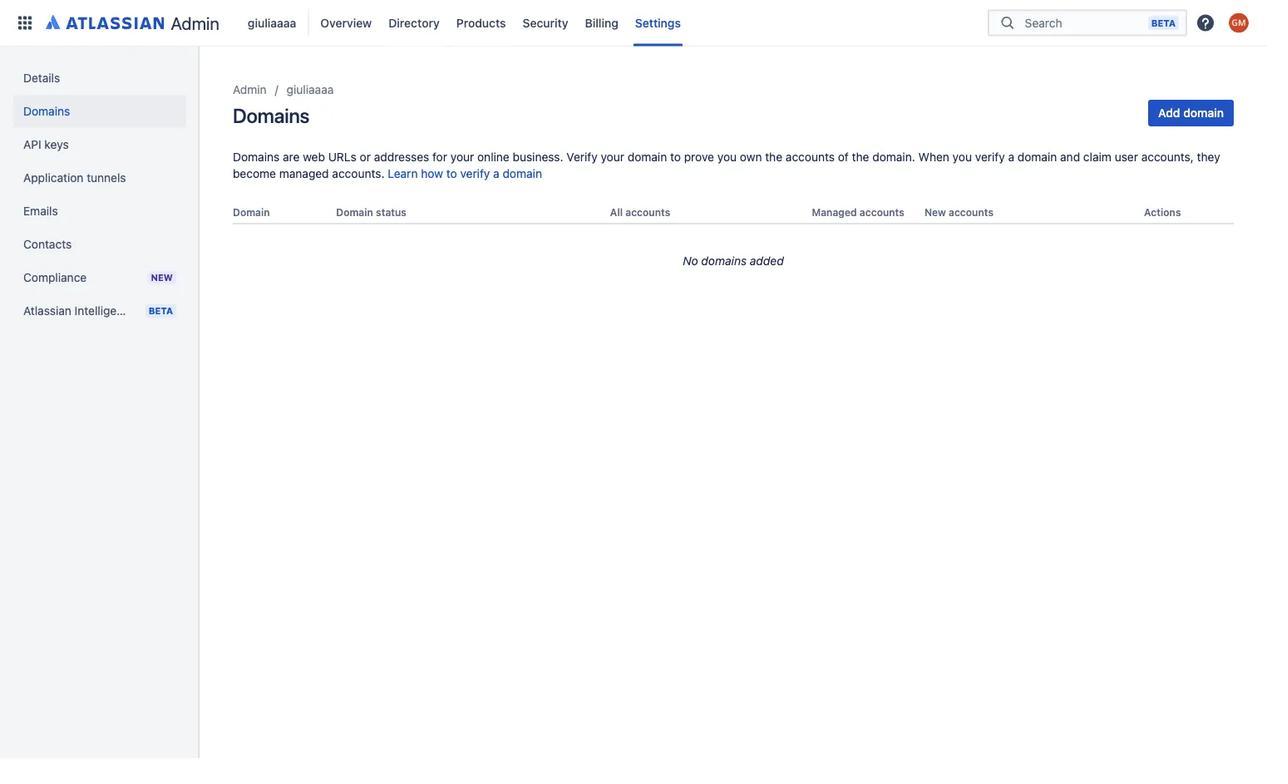 Task type: describe. For each thing, give the bounding box(es) containing it.
prove
[[684, 150, 714, 164]]

when
[[919, 150, 950, 164]]

account image
[[1229, 13, 1249, 33]]

add domain button
[[1148, 100, 1234, 126]]

settings
[[635, 16, 681, 30]]

new for new accounts
[[925, 207, 946, 218]]

to inside domains are web urls or addresses for your online business. verify your domain to prove you own the accounts of the domain. when you verify a domain and claim user accounts, they become managed accounts.
[[670, 150, 681, 164]]

status
[[376, 207, 407, 218]]

beta
[[1152, 17, 1176, 28]]

accounts for all accounts
[[626, 207, 671, 218]]

security link
[[518, 10, 573, 36]]

domains link
[[13, 95, 186, 128]]

domain for domain
[[233, 207, 270, 218]]

1 the from the left
[[765, 150, 783, 164]]

are
[[283, 150, 300, 164]]

toggle navigation image
[[183, 67, 220, 100]]

added
[[750, 254, 784, 268]]

directory
[[389, 16, 440, 30]]

managed
[[279, 167, 329, 180]]

domain status
[[336, 207, 407, 218]]

domains up are
[[233, 104, 310, 127]]

appswitcher icon image
[[15, 13, 35, 33]]

verify
[[567, 150, 598, 164]]

global navigation element
[[10, 0, 988, 46]]

directory link
[[384, 10, 445, 36]]

domain.
[[873, 150, 915, 164]]

application tunnels link
[[13, 161, 186, 195]]

atlassian
[[23, 304, 71, 318]]

add
[[1158, 106, 1180, 120]]

own
[[740, 150, 762, 164]]

intelligence
[[75, 304, 136, 318]]

0 vertical spatial admin link
[[40, 10, 226, 36]]

urls
[[328, 150, 357, 164]]

admin banner
[[0, 0, 1267, 47]]

0 horizontal spatial to
[[446, 167, 457, 180]]

compliance
[[23, 271, 87, 284]]

domains up api keys
[[23, 104, 70, 118]]

1 vertical spatial giuliaaaa link
[[287, 80, 334, 100]]

1 horizontal spatial admin
[[233, 83, 267, 96]]

tunnels
[[87, 171, 126, 185]]

web
[[303, 150, 325, 164]]

user
[[1115, 150, 1138, 164]]

1 you from the left
[[717, 150, 737, 164]]

for
[[432, 150, 447, 164]]

domain for domain status
[[336, 207, 373, 218]]

managed
[[812, 207, 857, 218]]

billing
[[585, 16, 619, 30]]

and
[[1060, 150, 1080, 164]]

accounts.
[[332, 167, 385, 180]]

0 vertical spatial giuliaaaa link
[[243, 10, 301, 36]]

learn
[[388, 167, 418, 180]]

contacts
[[23, 237, 72, 251]]

domain left and
[[1018, 150, 1057, 164]]

business.
[[513, 150, 563, 164]]

contacts link
[[13, 228, 186, 261]]

details
[[23, 71, 60, 85]]

admin inside global navigation element
[[171, 12, 219, 33]]

api keys link
[[13, 128, 186, 161]]

no
[[683, 254, 698, 268]]



Task type: locate. For each thing, give the bounding box(es) containing it.
learn how to verify a domain link
[[388, 167, 542, 180]]

the right of
[[852, 150, 869, 164]]

1 vertical spatial admin link
[[233, 80, 267, 100]]

1 horizontal spatial your
[[601, 150, 625, 164]]

accounts for managed accounts
[[860, 207, 905, 218]]

you right when
[[953, 150, 972, 164]]

all
[[610, 207, 623, 218]]

security
[[523, 16, 568, 30]]

domains inside domains are web urls or addresses for your online business. verify your domain to prove you own the accounts of the domain. when you verify a domain and claim user accounts, they become managed accounts.
[[233, 150, 280, 164]]

1 domain from the left
[[233, 207, 270, 218]]

0 vertical spatial a
[[1008, 150, 1015, 164]]

1 horizontal spatial domain
[[336, 207, 373, 218]]

0 horizontal spatial you
[[717, 150, 737, 164]]

online
[[477, 150, 510, 164]]

new for new
[[151, 272, 173, 283]]

you left own
[[717, 150, 737, 164]]

the right own
[[765, 150, 783, 164]]

overview
[[321, 16, 372, 30]]

0 vertical spatial new
[[925, 207, 946, 218]]

accounts down when
[[949, 207, 994, 218]]

your right verify
[[601, 150, 625, 164]]

to left prove
[[670, 150, 681, 164]]

domains are web urls or addresses for your online business. verify your domain to prove you own the accounts of the domain. when you verify a domain and claim user accounts, they become managed accounts.
[[233, 150, 1221, 180]]

1 your from the left
[[451, 150, 474, 164]]

1 vertical spatial a
[[493, 167, 500, 180]]

1 horizontal spatial you
[[953, 150, 972, 164]]

accounts right managed
[[860, 207, 905, 218]]

2 domain from the left
[[336, 207, 373, 218]]

2 you from the left
[[953, 150, 972, 164]]

accounts inside domains are web urls or addresses for your online business. verify your domain to prove you own the accounts of the domain. when you verify a domain and claim user accounts, they become managed accounts.
[[786, 150, 835, 164]]

become
[[233, 167, 276, 180]]

domain inside "button"
[[1184, 106, 1224, 120]]

emails
[[23, 204, 58, 218]]

giuliaaaa up web
[[287, 83, 334, 96]]

accounts for new accounts
[[949, 207, 994, 218]]

products
[[456, 16, 506, 30]]

application tunnels
[[23, 171, 126, 185]]

0 horizontal spatial a
[[493, 167, 500, 180]]

verify inside domains are web urls or addresses for your online business. verify your domain to prove you own the accounts of the domain. when you verify a domain and claim user accounts, they become managed accounts.
[[975, 150, 1005, 164]]

your up learn how to verify a domain link
[[451, 150, 474, 164]]

add domain
[[1158, 106, 1224, 120]]

accounts right all
[[626, 207, 671, 218]]

domains
[[233, 104, 310, 127], [23, 104, 70, 118], [233, 150, 280, 164]]

admin link
[[40, 10, 226, 36], [233, 80, 267, 100]]

or
[[360, 150, 371, 164]]

0 horizontal spatial domain
[[233, 207, 270, 218]]

addresses
[[374, 150, 429, 164]]

accounts,
[[1142, 150, 1194, 164]]

1 vertical spatial new
[[151, 272, 173, 283]]

0 horizontal spatial your
[[451, 150, 474, 164]]

details link
[[13, 62, 186, 95]]

giuliaaaa link left overview link
[[243, 10, 301, 36]]

0 horizontal spatial admin
[[171, 12, 219, 33]]

new
[[925, 207, 946, 218], [151, 272, 173, 283]]

1 vertical spatial to
[[446, 167, 457, 180]]

1 horizontal spatial verify
[[975, 150, 1005, 164]]

1 vertical spatial giuliaaaa
[[287, 83, 334, 96]]

admin right toggle navigation icon
[[233, 83, 267, 96]]

managed accounts
[[812, 207, 905, 218]]

all accounts
[[610, 207, 671, 218]]

emails link
[[13, 195, 186, 228]]

1 vertical spatial admin
[[233, 83, 267, 96]]

0 vertical spatial to
[[670, 150, 681, 164]]

giuliaaaa left overview in the left of the page
[[248, 16, 296, 30]]

admin link up details link
[[40, 10, 226, 36]]

2 your from the left
[[601, 150, 625, 164]]

new up beta on the top
[[151, 272, 173, 283]]

actions
[[1144, 207, 1181, 218]]

1 horizontal spatial admin link
[[233, 80, 267, 100]]

a
[[1008, 150, 1015, 164], [493, 167, 500, 180]]

accounts
[[786, 150, 835, 164], [626, 207, 671, 218], [860, 207, 905, 218], [949, 207, 994, 218]]

1 horizontal spatial the
[[852, 150, 869, 164]]

giuliaaaa
[[248, 16, 296, 30], [287, 83, 334, 96]]

your
[[451, 150, 474, 164], [601, 150, 625, 164]]

api
[[23, 138, 41, 151]]

admin link right toggle navigation icon
[[233, 80, 267, 100]]

atlassian intelligence
[[23, 304, 136, 318]]

api keys
[[23, 138, 69, 151]]

1 vertical spatial verify
[[460, 167, 490, 180]]

verify down online
[[460, 167, 490, 180]]

1 horizontal spatial a
[[1008, 150, 1015, 164]]

0 horizontal spatial admin link
[[40, 10, 226, 36]]

a down online
[[493, 167, 500, 180]]

billing link
[[580, 10, 624, 36]]

Search field
[[1020, 8, 1148, 38]]

how
[[421, 167, 443, 180]]

verify right when
[[975, 150, 1005, 164]]

0 vertical spatial admin
[[171, 12, 219, 33]]

giuliaaaa link
[[243, 10, 301, 36], [287, 80, 334, 100]]

you
[[717, 150, 737, 164], [953, 150, 972, 164]]

domains up become
[[233, 150, 280, 164]]

0 horizontal spatial verify
[[460, 167, 490, 180]]

application
[[23, 171, 84, 185]]

2 the from the left
[[852, 150, 869, 164]]

0 horizontal spatial new
[[151, 272, 173, 283]]

domain
[[1184, 106, 1224, 120], [628, 150, 667, 164], [1018, 150, 1057, 164], [503, 167, 542, 180]]

beta
[[149, 306, 173, 316]]

admin
[[171, 12, 219, 33], [233, 83, 267, 96]]

verify
[[975, 150, 1005, 164], [460, 167, 490, 180]]

overview link
[[316, 10, 377, 36]]

domain left status
[[336, 207, 373, 218]]

no domains added
[[683, 254, 784, 268]]

search icon image
[[998, 15, 1018, 31]]

1 horizontal spatial to
[[670, 150, 681, 164]]

1 horizontal spatial new
[[925, 207, 946, 218]]

a inside domains are web urls or addresses for your online business. verify your domain to prove you own the accounts of the domain. when you verify a domain and claim user accounts, they become managed accounts.
[[1008, 150, 1015, 164]]

the
[[765, 150, 783, 164], [852, 150, 869, 164]]

to
[[670, 150, 681, 164], [446, 167, 457, 180]]

0 vertical spatial verify
[[975, 150, 1005, 164]]

0 vertical spatial giuliaaaa
[[248, 16, 296, 30]]

claim
[[1084, 150, 1112, 164]]

giuliaaaa inside global navigation element
[[248, 16, 296, 30]]

giuliaaaa link up web
[[287, 80, 334, 100]]

domains
[[701, 254, 747, 268]]

keys
[[44, 138, 69, 151]]

0 horizontal spatial the
[[765, 150, 783, 164]]

domain right the add
[[1184, 106, 1224, 120]]

help icon image
[[1196, 13, 1216, 33]]

domain down business.
[[503, 167, 542, 180]]

products link
[[451, 10, 511, 36]]

accounts left of
[[786, 150, 835, 164]]

atlassian image
[[46, 12, 164, 32], [46, 12, 164, 32]]

to right how
[[446, 167, 457, 180]]

of
[[838, 150, 849, 164]]

they
[[1197, 150, 1221, 164]]

a left and
[[1008, 150, 1015, 164]]

domain left prove
[[628, 150, 667, 164]]

learn how to verify a domain
[[388, 167, 542, 180]]

new accounts
[[925, 207, 994, 218]]

domain down become
[[233, 207, 270, 218]]

settings link
[[630, 10, 686, 36]]

domain
[[233, 207, 270, 218], [336, 207, 373, 218]]

new down when
[[925, 207, 946, 218]]

admin up toggle navigation icon
[[171, 12, 219, 33]]



Task type: vqa. For each thing, say whether or not it's contained in the screenshot.
the right organization.
no



